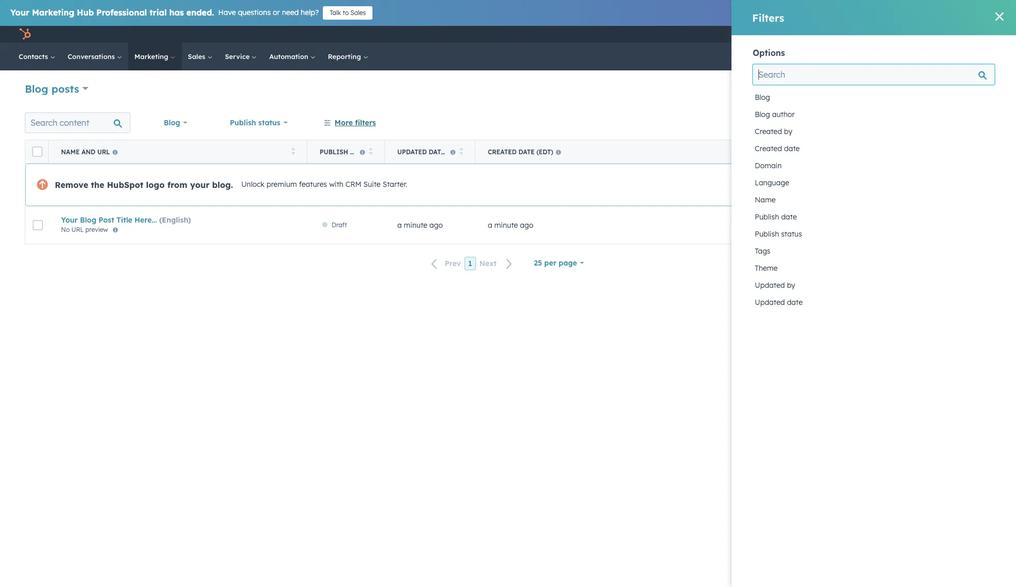 Task type: locate. For each thing, give the bounding box(es) containing it.
press to sort. element for updated date (edt)
[[459, 147, 463, 156]]

blog up created by on the top right
[[755, 110, 771, 119]]

created inside button
[[488, 148, 517, 156]]

1 horizontal spatial a
[[488, 221, 493, 230]]

press to sort. image for name and url
[[291, 147, 295, 155]]

blog posts button
[[25, 81, 89, 96]]

0 vertical spatial your
[[10, 7, 29, 18]]

url
[[97, 148, 110, 156], [71, 226, 84, 233]]

sales right to
[[351, 9, 366, 17]]

created inside button
[[755, 144, 783, 153]]

0 vertical spatial updated
[[398, 148, 427, 156]]

(edt) for created date (edt)
[[537, 148, 554, 156]]

post
[[99, 215, 114, 225]]

tags
[[755, 246, 771, 256]]

blog.
[[212, 180, 233, 190]]

date for publish date
[[782, 212, 797, 222]]

1 vertical spatial publish status button
[[753, 226, 995, 243]]

1 horizontal spatial sales
[[351, 9, 366, 17]]

press to sort. image for publish status
[[369, 147, 373, 155]]

hubspot
[[107, 180, 144, 190]]

1 vertical spatial status
[[350, 148, 374, 156]]

marketplaces button
[[874, 26, 895, 42]]

0 horizontal spatial a
[[398, 221, 402, 230]]

blog author button
[[753, 106, 995, 123]]

(edt)
[[447, 148, 464, 156], [537, 148, 554, 156]]

a up next
[[488, 221, 493, 230]]

blog left posts
[[25, 82, 48, 95]]

blog inside button
[[755, 93, 771, 102]]

0 horizontal spatial name
[[61, 148, 80, 156]]

0 vertical spatial name
[[61, 148, 80, 156]]

draft
[[332, 221, 347, 229]]

name inside name and url button
[[61, 148, 80, 156]]

1
[[469, 259, 472, 268]]

0 horizontal spatial your
[[10, 7, 29, 18]]

0 horizontal spatial status
[[258, 118, 281, 127]]

by down author
[[785, 127, 793, 136]]

25 per page button
[[527, 253, 591, 273]]

date for created date (edt)
[[519, 148, 535, 156]]

1 vertical spatial marketing
[[134, 52, 170, 61]]

name inside name button
[[755, 195, 776, 204]]

publish
[[230, 118, 256, 127], [320, 148, 348, 156], [755, 212, 780, 222], [755, 229, 780, 239]]

date for updated date (edt)
[[429, 148, 445, 156]]

Search search field
[[753, 64, 995, 85]]

press to sort. element inside name and url button
[[291, 147, 295, 156]]

2 vertical spatial updated
[[755, 298, 785, 307]]

talk to sales button
[[323, 6, 373, 20]]

created
[[755, 127, 783, 136], [755, 144, 783, 153], [488, 148, 517, 156]]

2 horizontal spatial press to sort. element
[[459, 147, 463, 156]]

0 horizontal spatial press to sort. element
[[291, 147, 295, 156]]

language
[[755, 178, 790, 187]]

created date (edt)
[[488, 148, 554, 156]]

1 vertical spatial name
[[755, 195, 776, 204]]

marketing left hub
[[32, 7, 74, 18]]

25
[[534, 258, 542, 268]]

(edt) inside button
[[537, 148, 554, 156]]

create button
[[955, 81, 992, 97]]

blog posts
[[25, 82, 79, 95]]

by inside button
[[785, 127, 793, 136]]

1 horizontal spatial publish status button
[[753, 226, 995, 243]]

ago up prev button
[[430, 221, 443, 230]]

publish status button down more
[[307, 140, 385, 163]]

menu containing music
[[796, 26, 1004, 42]]

2 press to sort. element from the left
[[369, 147, 373, 156]]

menu
[[796, 26, 1004, 42]]

3 press to sort. element from the left
[[459, 147, 463, 156]]

created date (edt) button
[[476, 140, 991, 163]]

your up hubspot icon
[[10, 7, 29, 18]]

1 minute from the left
[[404, 221, 428, 230]]

0 vertical spatial url
[[97, 148, 110, 156]]

1 horizontal spatial press to sort. element
[[369, 147, 373, 156]]

2 a from the left
[[488, 221, 493, 230]]

2 minute from the left
[[495, 221, 518, 230]]

help image
[[902, 31, 911, 40]]

1 vertical spatial sales
[[188, 52, 207, 61]]

updated by
[[755, 281, 796, 290]]

1 horizontal spatial marketing
[[134, 52, 170, 61]]

notifications button
[[932, 26, 950, 42]]

1 horizontal spatial your
[[61, 215, 78, 225]]

blog
[[25, 82, 48, 95], [755, 93, 771, 102], [755, 110, 771, 119], [164, 118, 180, 127], [80, 215, 96, 225]]

date inside button
[[519, 148, 535, 156]]

1 horizontal spatial status
[[350, 148, 374, 156]]

1 horizontal spatial url
[[97, 148, 110, 156]]

updated by button
[[753, 277, 995, 294]]

url right and
[[97, 148, 110, 156]]

0 vertical spatial marketing
[[32, 7, 74, 18]]

1 horizontal spatial name
[[755, 195, 776, 204]]

1 horizontal spatial publish status
[[320, 148, 374, 156]]

minute
[[404, 221, 428, 230], [495, 221, 518, 230]]

blog posts banner
[[25, 78, 992, 101]]

1 a from the left
[[398, 221, 402, 230]]

name
[[61, 148, 80, 156], [755, 195, 776, 204]]

filters
[[355, 118, 376, 127]]

updated
[[398, 148, 427, 156], [755, 281, 785, 290], [755, 298, 785, 307]]

sales left service
[[188, 52, 207, 61]]

blog inside banner
[[25, 82, 48, 95]]

0 horizontal spatial publish status button
[[307, 140, 385, 163]]

blog up blog author on the right top of the page
[[755, 93, 771, 102]]

by inside button
[[787, 281, 796, 290]]

questions
[[238, 8, 271, 17]]

your up no on the top of page
[[61, 215, 78, 225]]

minute up next button
[[495, 221, 518, 230]]

row group
[[753, 89, 995, 311]]

1 horizontal spatial ago
[[520, 221, 534, 230]]

1 vertical spatial by
[[787, 281, 796, 290]]

(edt) inside button
[[447, 148, 464, 156]]

2 horizontal spatial press to sort. image
[[459, 147, 463, 155]]

1 horizontal spatial minute
[[495, 221, 518, 230]]

1 press to sort. element from the left
[[291, 147, 295, 156]]

publish date button
[[753, 209, 995, 226]]

the
[[91, 180, 104, 190]]

3 press to sort. image from the left
[[459, 147, 463, 155]]

created by
[[755, 127, 793, 136]]

music
[[970, 30, 988, 38]]

updated up starter. on the top left of the page
[[398, 148, 427, 156]]

name for name and url
[[61, 148, 80, 156]]

per
[[545, 258, 557, 268]]

next
[[480, 259, 497, 268]]

prev
[[445, 259, 461, 268]]

prev button
[[425, 257, 465, 271]]

professional
[[96, 7, 147, 18]]

automation link
[[263, 42, 322, 70]]

minute down starter. on the top left of the page
[[404, 221, 428, 230]]

created for created date (edt)
[[488, 148, 517, 156]]

url right no on the top of page
[[71, 226, 84, 233]]

0 vertical spatial status
[[258, 118, 281, 127]]

name left and
[[61, 148, 80, 156]]

marketing down 'trial' at the left of page
[[134, 52, 170, 61]]

1 vertical spatial url
[[71, 226, 84, 233]]

1 (edt) from the left
[[447, 148, 464, 156]]

press to sort. image inside updated date (edt) button
[[459, 147, 463, 155]]

1 horizontal spatial (edt)
[[537, 148, 554, 156]]

ago up 25 per page popup button
[[520, 221, 534, 230]]

create
[[964, 85, 983, 93]]

hub
[[77, 7, 94, 18]]

a
[[398, 221, 402, 230], [488, 221, 493, 230]]

hubspot image
[[19, 28, 31, 40]]

25 per page
[[534, 258, 577, 268]]

name down 'language'
[[755, 195, 776, 204]]

row group containing blog
[[753, 89, 995, 311]]

press to sort. image for updated date (edt)
[[459, 147, 463, 155]]

by up updated date on the right
[[787, 281, 796, 290]]

a minute ago up next button
[[488, 221, 534, 230]]

ended.
[[187, 7, 214, 18]]

updated down updated by
[[755, 298, 785, 307]]

your
[[190, 180, 210, 190]]

0 vertical spatial by
[[785, 127, 793, 136]]

publish status button down name button
[[753, 226, 995, 243]]

1 horizontal spatial press to sort. image
[[369, 147, 373, 155]]

1 press to sort. image from the left
[[291, 147, 295, 155]]

press to sort. element
[[291, 147, 295, 156], [369, 147, 373, 156], [459, 147, 463, 156]]

publish status button
[[223, 112, 294, 133]]

2 press to sort. image from the left
[[369, 147, 373, 155]]

Search HubSpot search field
[[871, 48, 998, 65]]

name button
[[753, 192, 995, 209]]

from
[[167, 180, 188, 190]]

0 vertical spatial sales
[[351, 9, 366, 17]]

a minute ago up prev button
[[398, 221, 443, 230]]

updated down "theme"
[[755, 281, 785, 290]]

0 horizontal spatial minute
[[404, 221, 428, 230]]

more filters button
[[317, 112, 383, 133]]

status inside popup button
[[258, 118, 281, 127]]

date
[[785, 144, 800, 153], [429, 148, 445, 156], [519, 148, 535, 156], [782, 212, 797, 222], [787, 298, 803, 307]]

publish status
[[230, 118, 281, 127], [320, 148, 374, 156], [755, 229, 803, 239]]

updated inside button
[[755, 298, 785, 307]]

0 horizontal spatial (edt)
[[447, 148, 464, 156]]

press to sort. element inside updated date (edt) button
[[459, 147, 463, 156]]

press to sort. image
[[291, 147, 295, 155], [369, 147, 373, 155], [459, 147, 463, 155]]

sales
[[351, 9, 366, 17], [188, 52, 207, 61]]

preview
[[85, 226, 108, 233]]

remove
[[55, 180, 88, 190]]

created by button
[[753, 123, 995, 141]]

menu item
[[851, 26, 853, 42]]

1 vertical spatial updated
[[755, 281, 785, 290]]

0 vertical spatial publish status button
[[307, 140, 385, 163]]

sales link
[[182, 42, 219, 70]]

your
[[10, 7, 29, 18], [61, 215, 78, 225]]

by for created by
[[785, 127, 793, 136]]

conversations
[[68, 52, 117, 61]]

publish status button
[[307, 140, 385, 163], [753, 226, 995, 243]]

a down starter. on the top left of the page
[[398, 221, 402, 230]]

1 a minute ago from the left
[[398, 221, 443, 230]]

no url preview
[[61, 226, 108, 233]]

with
[[329, 180, 344, 189]]

0 vertical spatial publish status
[[230, 118, 281, 127]]

created inside button
[[755, 127, 783, 136]]

2 (edt) from the left
[[537, 148, 554, 156]]

marketing
[[32, 7, 74, 18], [134, 52, 170, 61]]

trial
[[150, 7, 167, 18]]

0 horizontal spatial ago
[[430, 221, 443, 230]]

0 horizontal spatial press to sort. image
[[291, 147, 295, 155]]

blog inside button
[[755, 110, 771, 119]]

2 horizontal spatial status
[[782, 229, 803, 239]]

need
[[282, 8, 299, 17]]

language button
[[753, 174, 995, 192]]

created date
[[755, 144, 800, 153]]

2 vertical spatial publish status
[[755, 229, 803, 239]]

0 horizontal spatial publish status
[[230, 118, 281, 127]]

starter.
[[383, 180, 408, 189]]

0 horizontal spatial a minute ago
[[398, 221, 443, 230]]

finish cms setup progress bar
[[848, 125, 859, 134]]

1 horizontal spatial a minute ago
[[488, 221, 534, 230]]

name and url
[[61, 148, 110, 156]]

1 vertical spatial your
[[61, 215, 78, 225]]

press to sort. image inside name and url button
[[291, 147, 295, 155]]



Task type: vqa. For each thing, say whether or not it's contained in the screenshot.
top Sales
yes



Task type: describe. For each thing, give the bounding box(es) containing it.
blog up name and url button
[[164, 118, 180, 127]]

premium
[[267, 180, 297, 189]]

suite
[[364, 180, 381, 189]]

your blog post title here... (english)
[[61, 215, 191, 225]]

marketplaces image
[[880, 31, 889, 40]]

music button
[[952, 26, 1003, 42]]

blog button
[[753, 89, 995, 106]]

posts
[[51, 82, 79, 95]]

date for created date
[[785, 144, 800, 153]]

your for blog
[[61, 215, 78, 225]]

publish inside the publish date button
[[755, 212, 780, 222]]

reporting
[[328, 52, 363, 61]]

service link
[[219, 42, 263, 70]]

updated date (edt) button
[[385, 140, 476, 163]]

page
[[559, 258, 577, 268]]

theme button
[[753, 260, 995, 277]]

options
[[753, 48, 785, 58]]

help?
[[301, 8, 319, 17]]

name for name
[[755, 195, 776, 204]]

updated date button
[[753, 294, 995, 311]]

upgrade
[[815, 31, 844, 39]]

upgrade image
[[803, 31, 813, 40]]

help button
[[898, 26, 915, 42]]

2 ago from the left
[[520, 221, 534, 230]]

close image
[[992, 9, 1000, 17]]

notifications image
[[936, 31, 946, 40]]

contacts
[[19, 52, 50, 61]]

updated for updated date (edt)
[[398, 148, 427, 156]]

press to sort. element for publish status
[[369, 147, 373, 156]]

or
[[273, 8, 280, 17]]

0 horizontal spatial sales
[[188, 52, 207, 61]]

no
[[61, 226, 70, 233]]

service
[[225, 52, 252, 61]]

tags button
[[753, 243, 995, 260]]

blog up no url preview
[[80, 215, 96, 225]]

press to sort. element for name and url
[[291, 147, 295, 156]]

updated date
[[755, 298, 803, 307]]

to
[[343, 9, 349, 17]]

next button
[[476, 257, 519, 271]]

theme
[[755, 263, 778, 273]]

publish date
[[755, 212, 797, 222]]

updated date (edt)
[[398, 148, 464, 156]]

title
[[116, 215, 132, 225]]

publish status inside popup button
[[230, 118, 281, 127]]

2 horizontal spatial publish status
[[755, 229, 803, 239]]

date for updated date
[[787, 298, 803, 307]]

created for created date
[[755, 144, 783, 153]]

domain button
[[753, 157, 995, 175]]

conversations link
[[61, 42, 128, 70]]

have
[[218, 8, 236, 17]]

author
[[773, 110, 795, 119]]

has
[[169, 7, 184, 18]]

updated for updated date
[[755, 298, 785, 307]]

blog author
[[755, 110, 795, 119]]

filters
[[753, 11, 785, 24]]

domain
[[755, 161, 782, 170]]

features
[[299, 180, 327, 189]]

1 ago from the left
[[430, 221, 443, 230]]

by for updated by
[[787, 281, 796, 290]]

reporting link
[[322, 42, 375, 70]]

(english)
[[159, 215, 191, 225]]

0 horizontal spatial url
[[71, 226, 84, 233]]

created for created by
[[755, 127, 783, 136]]

marketing link
[[128, 42, 182, 70]]

unlock premium features with crm suite starter.
[[241, 180, 408, 189]]

greg robinson image
[[958, 30, 967, 39]]

contacts link
[[12, 42, 61, 70]]

1 button
[[465, 257, 476, 270]]

calling icon image
[[858, 30, 868, 39]]

your for marketing
[[10, 7, 29, 18]]

unlock
[[241, 180, 265, 189]]

settings link
[[917, 29, 930, 40]]

your marketing hub professional trial has ended. have questions or need help?
[[10, 7, 319, 18]]

0 horizontal spatial marketing
[[32, 7, 74, 18]]

more
[[335, 118, 353, 127]]

created date button
[[753, 140, 995, 158]]

1 vertical spatial publish status
[[320, 148, 374, 156]]

name and url button
[[49, 140, 307, 163]]

Search content search field
[[25, 112, 130, 133]]

updated for updated by
[[755, 281, 785, 290]]

hubspot link
[[12, 28, 39, 40]]

automation
[[269, 52, 310, 61]]

pagination navigation
[[425, 257, 519, 271]]

2 vertical spatial status
[[782, 229, 803, 239]]

settings image
[[919, 30, 928, 40]]

and
[[81, 148, 95, 156]]

close image
[[996, 12, 1004, 21]]

2 a minute ago from the left
[[488, 221, 534, 230]]

talk to sales
[[330, 9, 366, 17]]

url inside name and url button
[[97, 148, 110, 156]]

blog button
[[157, 112, 194, 133]]

calling icon button
[[854, 27, 872, 41]]

publish inside publish status popup button
[[230, 118, 256, 127]]

here...
[[135, 215, 157, 225]]

crm
[[346, 180, 362, 189]]

logo
[[146, 180, 165, 190]]

(edt) for updated date (edt)
[[447, 148, 464, 156]]

sales inside 'button'
[[351, 9, 366, 17]]



